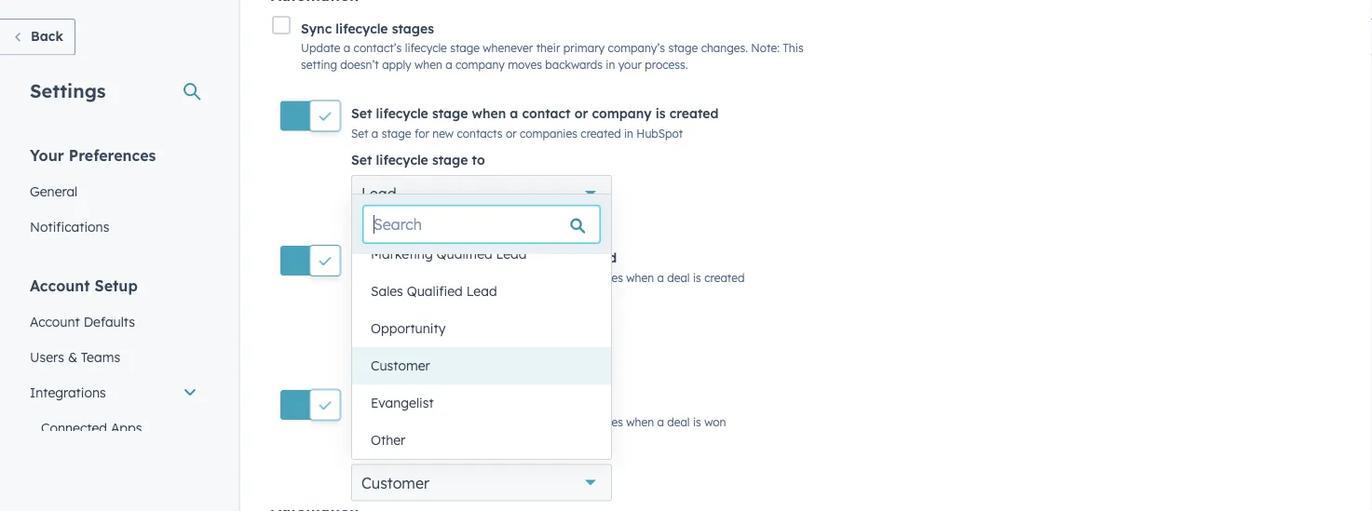 Task type: locate. For each thing, give the bounding box(es) containing it.
stage up opportunity popup button
[[432, 296, 468, 313]]

won
[[568, 395, 594, 411], [705, 416, 726, 430]]

users
[[30, 349, 64, 365]]

and up opportunity button
[[542, 271, 562, 285]]

company up hubspot
[[592, 105, 652, 121]]

0 vertical spatial won
[[568, 395, 594, 411]]

0 vertical spatial or
[[575, 105, 588, 121]]

account defaults link
[[19, 304, 209, 340]]

0 vertical spatial in
[[606, 58, 615, 72]]

associated inside "set lifecycle stage when a deal is won set a stage for associated contacts and companies when a deal is won"
[[433, 416, 490, 430]]

lead inside the marketing qualified lead button
[[496, 246, 527, 262]]

2 account from the top
[[30, 314, 80, 330]]

backwards
[[545, 58, 603, 72]]

2 to from the top
[[472, 296, 485, 313]]

stage
[[450, 41, 480, 55], [669, 41, 698, 55], [432, 105, 468, 121], [382, 126, 411, 140], [432, 152, 468, 168], [432, 250, 468, 266], [382, 271, 411, 285], [432, 296, 468, 313], [432, 395, 468, 411], [382, 416, 411, 430], [432, 441, 468, 458]]

companies for customer
[[566, 416, 623, 430]]

0 vertical spatial companies
[[520, 126, 578, 140]]

company's
[[608, 41, 665, 55]]

to up customer dropdown button
[[472, 441, 485, 458]]

2 vertical spatial contacts
[[493, 416, 539, 430]]

account for account setup
[[30, 276, 90, 295]]

account up users
[[30, 314, 80, 330]]

3 to from the top
[[472, 441, 485, 458]]

associated
[[433, 271, 490, 285], [433, 416, 490, 430]]

is
[[656, 105, 666, 121], [554, 250, 564, 266], [693, 271, 702, 285], [554, 395, 564, 411], [693, 416, 702, 430]]

companies inside set lifecycle stage when a deal is created set a stage for associated contacts and companies when a deal is created
[[566, 271, 623, 285]]

marketing qualified lead button
[[352, 236, 611, 273]]

3 for from the top
[[415, 416, 430, 430]]

to up lead popup button
[[472, 152, 485, 168]]

2 and from the top
[[542, 416, 562, 430]]

for
[[415, 126, 430, 140], [415, 271, 430, 285], [415, 416, 430, 430]]

6 set from the top
[[351, 296, 372, 313]]

for down marketing
[[415, 271, 430, 285]]

lead inside lead popup button
[[362, 184, 397, 203]]

1 associated from the top
[[433, 271, 490, 285]]

0 horizontal spatial company
[[456, 58, 505, 72]]

for left new
[[415, 126, 430, 140]]

2 set from the top
[[351, 126, 369, 140]]

account setup
[[30, 276, 138, 295]]

2 vertical spatial set lifecycle stage to
[[351, 441, 485, 458]]

account setup element
[[19, 275, 209, 512]]

0 vertical spatial qualified
[[437, 246, 493, 262]]

2 vertical spatial for
[[415, 416, 430, 430]]

7 set from the top
[[351, 395, 372, 411]]

0 horizontal spatial in
[[606, 58, 615, 72]]

set lifecycle stage to
[[351, 152, 485, 168], [351, 296, 485, 313], [351, 441, 485, 458]]

lead
[[362, 184, 397, 203], [496, 246, 527, 262], [467, 283, 497, 300]]

in left your
[[606, 58, 615, 72]]

1 vertical spatial customer
[[362, 474, 430, 492]]

for inside set lifecycle stage when a deal is created set a stage for associated contacts and companies when a deal is created
[[415, 271, 430, 285]]

contacts for opportunity
[[493, 271, 539, 285]]

associated down customer button
[[433, 416, 490, 430]]

0 vertical spatial associated
[[433, 271, 490, 285]]

for inside set lifecycle stage when a contact or company is created set a stage for new contacts or companies created in hubspot
[[415, 126, 430, 140]]

1 vertical spatial qualified
[[407, 283, 463, 300]]

contacts right new
[[457, 126, 503, 140]]

for inside "set lifecycle stage when a deal is won set a stage for associated contacts and companies when a deal is won"
[[415, 416, 430, 430]]

deal
[[522, 250, 550, 266], [667, 271, 690, 285], [522, 395, 550, 411], [667, 416, 690, 430]]

stage up customer dropdown button
[[432, 441, 468, 458]]

company
[[456, 58, 505, 72], [592, 105, 652, 121]]

teams
[[81, 349, 120, 365]]

stage down new
[[432, 152, 468, 168]]

in left hubspot
[[624, 126, 634, 140]]

users & teams
[[30, 349, 120, 365]]

&
[[68, 349, 77, 365]]

lifecycle inside set lifecycle stage when a deal is created set a stage for associated contacts and companies when a deal is created
[[376, 250, 428, 266]]

and for customer
[[542, 416, 562, 430]]

associated down the marketing qualified lead
[[433, 271, 490, 285]]

0 horizontal spatial won
[[568, 395, 594, 411]]

3 set lifecycle stage to from the top
[[351, 441, 485, 458]]

lifecycle up other
[[376, 395, 428, 411]]

companies
[[520, 126, 578, 140], [566, 271, 623, 285], [566, 416, 623, 430]]

1 vertical spatial and
[[542, 416, 562, 430]]

1 vertical spatial companies
[[566, 271, 623, 285]]

lifecycle up "sales"
[[376, 250, 428, 266]]

1 for from the top
[[415, 126, 430, 140]]

or right contact
[[575, 105, 588, 121]]

companies inside "set lifecycle stage when a deal is won set a stage for associated contacts and companies when a deal is won"
[[566, 416, 623, 430]]

connected
[[41, 420, 107, 436]]

whenever
[[483, 41, 533, 55]]

company down whenever
[[456, 58, 505, 72]]

sales qualified lead button
[[352, 273, 611, 310]]

0 vertical spatial and
[[542, 271, 562, 285]]

set lifecycle stage to for lead
[[351, 152, 485, 168]]

connected apps link
[[19, 410, 209, 446]]

0 horizontal spatial or
[[506, 126, 517, 140]]

customer inside dropdown button
[[362, 474, 430, 492]]

and
[[542, 271, 562, 285], [542, 416, 562, 430]]

0 vertical spatial set lifecycle stage to
[[351, 152, 485, 168]]

lifecycle inside "set lifecycle stage when a deal is won set a stage for associated contacts and companies when a deal is won"
[[376, 395, 428, 411]]

associated inside set lifecycle stage when a deal is created set a stage for associated contacts and companies when a deal is created
[[433, 271, 490, 285]]

to up opportunity popup button
[[472, 296, 485, 313]]

setting
[[301, 58, 337, 72]]

sales qualified lead
[[371, 283, 497, 300]]

contact's
[[354, 41, 402, 55]]

opportunity inside button
[[371, 321, 446, 337]]

lead up marketing
[[362, 184, 397, 203]]

customer inside button
[[371, 358, 430, 374]]

0 vertical spatial contacts
[[457, 126, 503, 140]]

your
[[30, 146, 64, 164]]

1 vertical spatial won
[[705, 416, 726, 430]]

contacts
[[457, 126, 503, 140], [493, 271, 539, 285], [493, 416, 539, 430]]

other
[[371, 432, 406, 449]]

associated for opportunity
[[433, 271, 490, 285]]

set lifecycle stage when a deal is created set a stage for associated contacts and companies when a deal is created
[[351, 250, 745, 285]]

qualified down the marketing qualified lead
[[407, 283, 463, 300]]

2 vertical spatial companies
[[566, 416, 623, 430]]

qualified
[[437, 246, 493, 262], [407, 283, 463, 300]]

2 set lifecycle stage to from the top
[[351, 296, 485, 313]]

created
[[670, 105, 719, 121], [581, 126, 621, 140], [568, 250, 617, 266], [705, 271, 745, 285]]

1 vertical spatial company
[[592, 105, 652, 121]]

stage down marketing
[[382, 271, 411, 285]]

1 vertical spatial in
[[624, 126, 634, 140]]

sync lifecycle stages update a contact's lifecycle stage whenever their primary company's stage changes. note: this setting doesn't apply when a company moves backwards in your process.
[[301, 20, 804, 72]]

1 horizontal spatial in
[[624, 126, 634, 140]]

your
[[618, 58, 642, 72]]

company inside set lifecycle stage when a contact or company is created set a stage for new contacts or companies created in hubspot
[[592, 105, 652, 121]]

1 vertical spatial set lifecycle stage to
[[351, 296, 485, 313]]

customer up evangelist
[[371, 358, 430, 374]]

0 vertical spatial account
[[30, 276, 90, 295]]

their
[[536, 41, 560, 55]]

0 vertical spatial to
[[472, 152, 485, 168]]

and inside set lifecycle stage when a deal is created set a stage for associated contacts and companies when a deal is created
[[542, 271, 562, 285]]

when inside set lifecycle stage when a contact or company is created set a stage for new contacts or companies created in hubspot
[[472, 105, 506, 121]]

when
[[415, 58, 442, 72], [472, 105, 506, 121], [472, 250, 506, 266], [626, 271, 654, 285], [472, 395, 506, 411], [626, 416, 654, 430]]

set
[[351, 105, 372, 121], [351, 126, 369, 140], [351, 152, 372, 168], [351, 250, 372, 266], [351, 271, 369, 285], [351, 296, 372, 313], [351, 395, 372, 411], [351, 416, 369, 430], [351, 441, 372, 458]]

account up account defaults
[[30, 276, 90, 295]]

list box containing marketing qualified lead
[[352, 236, 611, 459]]

or up lead popup button
[[506, 126, 517, 140]]

general link
[[19, 174, 209, 209]]

1 vertical spatial to
[[472, 296, 485, 313]]

2 vertical spatial lead
[[467, 283, 497, 300]]

0 vertical spatial customer
[[371, 358, 430, 374]]

2 associated from the top
[[433, 416, 490, 430]]

customer
[[371, 358, 430, 374], [362, 474, 430, 492]]

set lifecycle stage to down evangelist
[[351, 441, 485, 458]]

stage left whenever
[[450, 41, 480, 55]]

set lifecycle stage to for customer
[[351, 441, 485, 458]]

opportunity button
[[352, 310, 611, 348]]

general
[[30, 183, 78, 199]]

customer down other
[[362, 474, 430, 492]]

stages
[[392, 20, 434, 36]]

account
[[30, 276, 90, 295], [30, 314, 80, 330]]

1 vertical spatial contacts
[[493, 271, 539, 285]]

1 set lifecycle stage to from the top
[[351, 152, 485, 168]]

companies inside set lifecycle stage when a contact or company is created set a stage for new contacts or companies created in hubspot
[[520, 126, 578, 140]]

back
[[31, 28, 63, 44]]

1 and from the top
[[542, 271, 562, 285]]

1 vertical spatial associated
[[433, 416, 490, 430]]

contacts up opportunity button
[[493, 271, 539, 285]]

1 vertical spatial for
[[415, 271, 430, 285]]

0 vertical spatial company
[[456, 58, 505, 72]]

your preferences element
[[19, 145, 209, 245]]

to
[[472, 152, 485, 168], [472, 296, 485, 313], [472, 441, 485, 458]]

is inside set lifecycle stage when a contact or company is created set a stage for new contacts or companies created in hubspot
[[656, 105, 666, 121]]

0 vertical spatial for
[[415, 126, 430, 140]]

in
[[606, 58, 615, 72], [624, 126, 634, 140]]

qualified down search search box
[[437, 246, 493, 262]]

1 horizontal spatial company
[[592, 105, 652, 121]]

or
[[575, 105, 588, 121], [506, 126, 517, 140]]

set lifecycle stage when a contact or company is created set a stage for new contacts or companies created in hubspot
[[351, 105, 719, 140]]

notifications link
[[19, 209, 209, 245]]

and inside "set lifecycle stage when a deal is won set a stage for associated contacts and companies when a deal is won"
[[542, 416, 562, 430]]

1 horizontal spatial or
[[575, 105, 588, 121]]

primary
[[564, 41, 605, 55]]

contacts down customer button
[[493, 416, 539, 430]]

to for lead
[[472, 152, 485, 168]]

1 vertical spatial lead
[[496, 246, 527, 262]]

lead inside sales qualified lead button
[[467, 283, 497, 300]]

contacts inside "set lifecycle stage when a deal is won set a stage for associated contacts and companies when a deal is won"
[[493, 416, 539, 430]]

lead down search search box
[[496, 246, 527, 262]]

lifecycle down apply
[[376, 105, 428, 121]]

1 to from the top
[[472, 152, 485, 168]]

customer button
[[351, 465, 612, 502]]

list box
[[352, 236, 611, 459]]

opportunity button
[[351, 320, 612, 357]]

1 vertical spatial account
[[30, 314, 80, 330]]

lifecycle
[[336, 20, 388, 36], [405, 41, 447, 55], [376, 105, 428, 121], [376, 152, 428, 168], [376, 250, 428, 266], [376, 296, 428, 313], [376, 395, 428, 411], [376, 441, 428, 458]]

settings
[[30, 79, 106, 102]]

lifecycle down stages on the top
[[405, 41, 447, 55]]

stage down customer button
[[432, 395, 468, 411]]

1 account from the top
[[30, 276, 90, 295]]

set lifecycle stage to down new
[[351, 152, 485, 168]]

opportunity
[[371, 321, 446, 337], [362, 329, 447, 348]]

and down customer button
[[542, 416, 562, 430]]

2 vertical spatial to
[[472, 441, 485, 458]]

your preferences
[[30, 146, 156, 164]]

1 horizontal spatial won
[[705, 416, 726, 430]]

defaults
[[84, 314, 135, 330]]

contacts inside set lifecycle stage when a deal is created set a stage for associated contacts and companies when a deal is created
[[493, 271, 539, 285]]

lead down the marketing qualified lead button
[[467, 283, 497, 300]]

0 vertical spatial lead
[[362, 184, 397, 203]]

qualified for marketing
[[437, 246, 493, 262]]

set lifecycle stage to down marketing
[[351, 296, 485, 313]]

for down evangelist
[[415, 416, 430, 430]]

opportunity inside popup button
[[362, 329, 447, 348]]

2 for from the top
[[415, 271, 430, 285]]

a
[[344, 41, 351, 55], [446, 58, 453, 72], [510, 105, 518, 121], [372, 126, 379, 140], [510, 250, 518, 266], [372, 271, 379, 285], [657, 271, 664, 285], [510, 395, 518, 411], [372, 416, 379, 430], [657, 416, 664, 430]]



Task type: describe. For each thing, give the bounding box(es) containing it.
lead for marketing qualified lead
[[496, 246, 527, 262]]

4 set from the top
[[351, 250, 372, 266]]

stage up the sales qualified lead
[[432, 250, 468, 266]]

lifecycle down evangelist
[[376, 441, 428, 458]]

to for customer
[[472, 441, 485, 458]]

sales
[[371, 283, 403, 300]]

apply
[[382, 58, 412, 72]]

marketing
[[371, 246, 433, 262]]

in inside sync lifecycle stages update a contact's lifecycle stage whenever their primary company's stage changes. note: this setting doesn't apply when a company moves backwards in your process.
[[606, 58, 615, 72]]

stage up other
[[382, 416, 411, 430]]

doesn't
[[340, 58, 379, 72]]

preferences
[[69, 146, 156, 164]]

contacts inside set lifecycle stage when a contact or company is created set a stage for new contacts or companies created in hubspot
[[457, 126, 503, 140]]

lifecycle up contact's
[[336, 20, 388, 36]]

lifecycle up lead popup button
[[376, 152, 428, 168]]

notifications
[[30, 219, 109, 235]]

other button
[[352, 422, 611, 459]]

in inside set lifecycle stage when a contact or company is created set a stage for new contacts or companies created in hubspot
[[624, 126, 634, 140]]

hubspot
[[637, 126, 683, 140]]

companies for opportunity
[[566, 271, 623, 285]]

sync
[[301, 20, 332, 36]]

set lifecycle stage to for opportunity
[[351, 296, 485, 313]]

when inside sync lifecycle stages update a contact's lifecycle stage whenever their primary company's stage changes. note: this setting doesn't apply when a company moves backwards in your process.
[[415, 58, 442, 72]]

integrations button
[[19, 375, 209, 410]]

for for customer
[[415, 416, 430, 430]]

account for account defaults
[[30, 314, 80, 330]]

8 set from the top
[[351, 416, 369, 430]]

account defaults
[[30, 314, 135, 330]]

this
[[783, 41, 804, 55]]

stage left new
[[382, 126, 411, 140]]

3 set from the top
[[351, 152, 372, 168]]

company inside sync lifecycle stages update a contact's lifecycle stage whenever their primary company's stage changes. note: this setting doesn't apply when a company moves backwards in your process.
[[456, 58, 505, 72]]

to for opportunity
[[472, 296, 485, 313]]

marketing qualified lead
[[371, 246, 527, 262]]

changes.
[[701, 41, 748, 55]]

process.
[[645, 58, 688, 72]]

for for opportunity
[[415, 271, 430, 285]]

evangelist button
[[352, 385, 611, 422]]

5 set from the top
[[351, 271, 369, 285]]

lead button
[[351, 175, 612, 212]]

update
[[301, 41, 341, 55]]

lead for sales qualified lead
[[467, 283, 497, 300]]

setup
[[95, 276, 138, 295]]

new
[[433, 126, 454, 140]]

moves
[[508, 58, 542, 72]]

contacts for customer
[[493, 416, 539, 430]]

1 vertical spatial or
[[506, 126, 517, 140]]

1 set from the top
[[351, 105, 372, 121]]

apps
[[111, 420, 142, 436]]

connected apps
[[41, 420, 142, 436]]

and for opportunity
[[542, 271, 562, 285]]

set lifecycle stage when a deal is won set a stage for associated contacts and companies when a deal is won
[[351, 395, 726, 430]]

integrations
[[30, 384, 106, 401]]

9 set from the top
[[351, 441, 372, 458]]

note:
[[751, 41, 780, 55]]

associated for customer
[[433, 416, 490, 430]]

qualified for sales
[[407, 283, 463, 300]]

Search search field
[[363, 206, 600, 243]]

users & teams link
[[19, 340, 209, 375]]

stage up process.
[[669, 41, 698, 55]]

contact
[[522, 105, 571, 121]]

stage up new
[[432, 105, 468, 121]]

back link
[[0, 19, 75, 55]]

evangelist
[[371, 395, 434, 411]]

lifecycle down marketing
[[376, 296, 428, 313]]

lifecycle inside set lifecycle stage when a contact or company is created set a stage for new contacts or companies created in hubspot
[[376, 105, 428, 121]]

customer button
[[352, 348, 611, 385]]



Task type: vqa. For each thing, say whether or not it's contained in the screenshot.
more within tab panel
no



